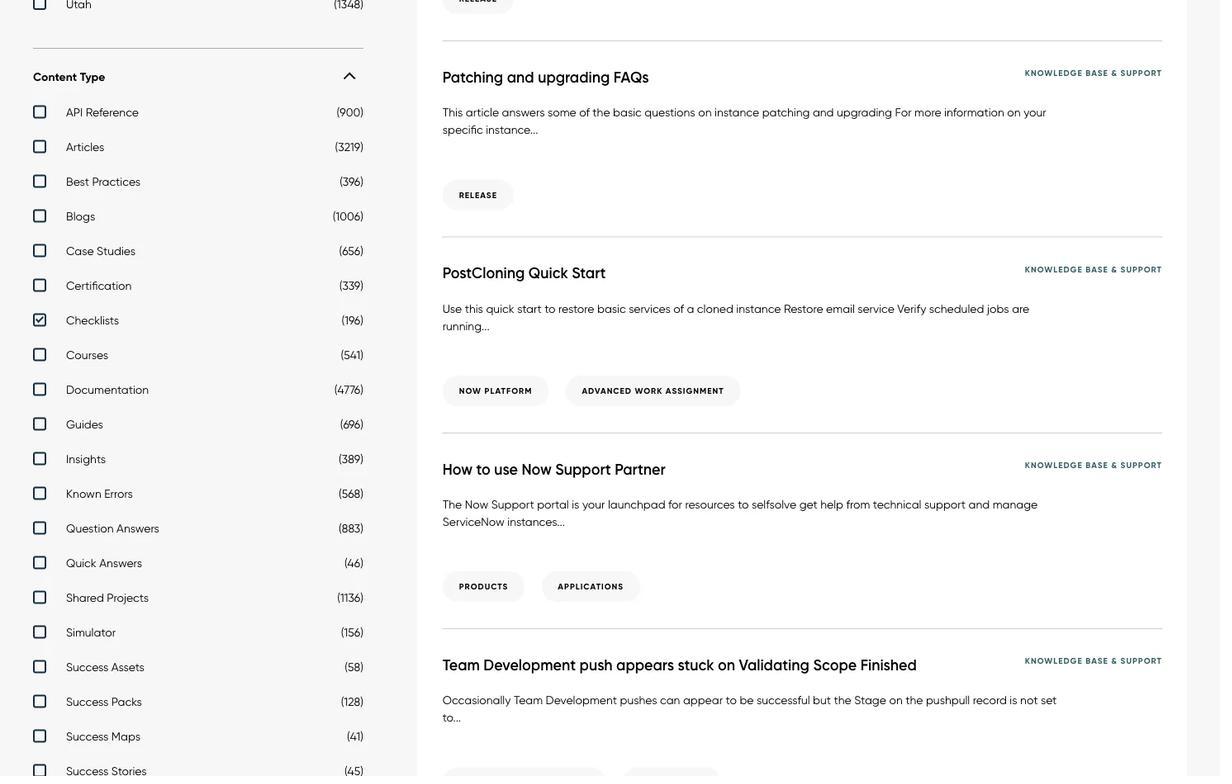 Task type: locate. For each thing, give the bounding box(es) containing it.
blogs
[[66, 209, 95, 223]]

knowledge
[[1025, 68, 1083, 78], [1025, 264, 1083, 275], [1025, 460, 1083, 471], [1025, 656, 1083, 667]]

email
[[826, 301, 855, 315]]

None checkbox
[[33, 0, 364, 15], [33, 105, 364, 123], [33, 140, 364, 158], [33, 175, 364, 193], [33, 209, 364, 227], [33, 279, 364, 297], [33, 313, 364, 332], [33, 383, 364, 401], [33, 417, 364, 436], [33, 626, 364, 644], [33, 764, 364, 777], [33, 0, 364, 15], [33, 105, 364, 123], [33, 140, 364, 158], [33, 175, 364, 193], [33, 209, 364, 227], [33, 279, 364, 297], [33, 313, 364, 332], [33, 383, 364, 401], [33, 417, 364, 436], [33, 626, 364, 644], [33, 764, 364, 777]]

(4776)
[[334, 383, 364, 397]]

of left a at the right top of page
[[674, 301, 684, 315]]

and right patching
[[813, 105, 834, 119]]

0 vertical spatial upgrading
[[538, 68, 610, 86]]

questions
[[645, 105, 695, 119]]

4 & from the top
[[1111, 656, 1118, 667]]

known errors
[[66, 487, 133, 501]]

3 base from the top
[[1086, 460, 1109, 471]]

and up answers
[[507, 68, 534, 86]]

team up occasionally
[[443, 656, 480, 675]]

basic for start
[[597, 301, 626, 315]]

2 base from the top
[[1086, 264, 1109, 275]]

1 knowledge base & support from the top
[[1025, 68, 1162, 78]]

basic inside "this article answers some of the basic questions on instance patching and upgrading for more information on your specific instance..."
[[613, 105, 642, 119]]

0 vertical spatial instance
[[715, 105, 759, 119]]

answers up projects
[[99, 556, 142, 570]]

basic inside use this quick start to restore basic services of a cloned instance restore email service verify scheduled jobs are running...
[[597, 301, 626, 315]]

now
[[459, 386, 482, 396], [522, 460, 552, 479], [465, 497, 488, 512]]

1 vertical spatial is
[[1010, 694, 1017, 708]]

1 vertical spatial development
[[546, 694, 617, 708]]

platform
[[485, 386, 532, 396]]

& for postcloning quick start
[[1111, 264, 1118, 275]]

team right occasionally
[[514, 694, 543, 708]]

success for success packs
[[66, 695, 109, 709]]

applications
[[558, 582, 624, 593]]

1 vertical spatial instance
[[736, 301, 781, 315]]

finished
[[861, 656, 917, 675]]

0 horizontal spatial team
[[443, 656, 480, 675]]

base for postcloning quick start
[[1086, 264, 1109, 275]]

& for how to use now support  partner
[[1111, 460, 1118, 471]]

(1006)
[[333, 209, 364, 223]]

of right "some"
[[579, 105, 590, 119]]

knowledge base & support for postcloning quick start
[[1025, 264, 1162, 275]]

basic
[[613, 105, 642, 119], [597, 301, 626, 315]]

the left pushpull
[[906, 694, 923, 708]]

1 horizontal spatial upgrading
[[837, 105, 892, 119]]

(656)
[[339, 244, 364, 258]]

on right stage
[[889, 694, 903, 708]]

1 success from the top
[[66, 660, 109, 674]]

documentation
[[66, 383, 149, 397]]

is left the not
[[1010, 694, 1017, 708]]

the right "some"
[[593, 105, 610, 119]]

1 & from the top
[[1111, 68, 1118, 78]]

use
[[443, 301, 462, 315]]

3 knowledge from the top
[[1025, 460, 1083, 471]]

to left selfsolve
[[738, 497, 749, 512]]

0 horizontal spatial of
[[579, 105, 590, 119]]

api
[[66, 105, 83, 119]]

postcloning quick start link
[[443, 264, 639, 283]]

answers for question answers
[[117, 522, 159, 536]]

is inside the now support portal is your launchpad for resources to selfsolve get help from technical support and manage servicenow instances...
[[572, 497, 579, 512]]

the right the but
[[834, 694, 852, 708]]

0 vertical spatial now
[[459, 386, 482, 396]]

quick
[[486, 301, 514, 315]]

0 vertical spatial quick
[[529, 264, 568, 282]]

jobs
[[987, 301, 1009, 315]]

success down simulator
[[66, 660, 109, 674]]

answers
[[502, 105, 545, 119]]

0 vertical spatial your
[[1024, 105, 1046, 119]]

specific
[[443, 123, 483, 137]]

to inside use this quick start to restore basic services of a cloned instance restore email service verify scheduled jobs are running...
[[545, 301, 556, 315]]

1 base from the top
[[1086, 68, 1109, 78]]

maps
[[111, 730, 141, 744]]

to left the be
[[726, 694, 737, 708]]

1 vertical spatial upgrading
[[837, 105, 892, 119]]

instance right cloned
[[736, 301, 781, 315]]

case studies
[[66, 244, 135, 258]]

assignment
[[666, 386, 724, 396]]

a
[[687, 301, 694, 315]]

4 knowledge base & support from the top
[[1025, 656, 1162, 667]]

development
[[484, 656, 576, 675], [546, 694, 617, 708]]

appear
[[683, 694, 723, 708]]

0 vertical spatial answers
[[117, 522, 159, 536]]

4 base from the top
[[1086, 656, 1109, 667]]

knowledge for team development push appears stuck on validating scope finished
[[1025, 656, 1083, 667]]

success down success packs
[[66, 730, 109, 744]]

support for postcloning quick start
[[1121, 264, 1162, 275]]

the now support portal is your launchpad for resources to selfsolve get help from technical support and manage servicenow instances...
[[443, 497, 1038, 529]]

1 vertical spatial answers
[[99, 556, 142, 570]]

1 vertical spatial team
[[514, 694, 543, 708]]

instance inside "this article answers some of the basic questions on instance patching and upgrading for more information on your specific instance..."
[[715, 105, 759, 119]]

on right stuck
[[718, 656, 735, 675]]

use
[[494, 460, 518, 479]]

0 horizontal spatial upgrading
[[538, 68, 610, 86]]

base for patching and upgrading faqs
[[1086, 68, 1109, 78]]

(3219)
[[335, 140, 364, 154]]

2 & from the top
[[1111, 264, 1118, 275]]

best
[[66, 175, 89, 189]]

team development push appears stuck on validating scope finished link
[[443, 656, 950, 675]]

knowledge base & support for team development push appears stuck on validating scope finished
[[1025, 656, 1162, 667]]

the
[[593, 105, 610, 119], [834, 694, 852, 708], [906, 694, 923, 708]]

now left the platform
[[459, 386, 482, 396]]

restore
[[784, 301, 823, 315]]

manage
[[993, 497, 1038, 512]]

1 horizontal spatial is
[[1010, 694, 1017, 708]]

and inside the now support portal is your launchpad for resources to selfsolve get help from technical support and manage servicenow instances...
[[969, 497, 990, 512]]

scheduled
[[929, 301, 984, 315]]

quick up shared
[[66, 556, 96, 570]]

of inside use this quick start to restore basic services of a cloned instance restore email service verify scheduled jobs are running...
[[674, 301, 684, 315]]

this
[[443, 105, 463, 119]]

postcloning
[[443, 264, 525, 282]]

0 vertical spatial success
[[66, 660, 109, 674]]

1 horizontal spatial team
[[514, 694, 543, 708]]

your right information
[[1024, 105, 1046, 119]]

1 horizontal spatial your
[[1024, 105, 1046, 119]]

0 vertical spatial of
[[579, 105, 590, 119]]

(568)
[[339, 487, 364, 501]]

quick up "start"
[[529, 264, 568, 282]]

(196)
[[342, 313, 364, 327]]

instances...
[[507, 515, 565, 529]]

(696)
[[340, 417, 364, 431]]

2 knowledge from the top
[[1025, 264, 1083, 275]]

running...
[[443, 319, 490, 333]]

0 vertical spatial development
[[484, 656, 576, 675]]

2 vertical spatial success
[[66, 730, 109, 744]]

2 horizontal spatial the
[[906, 694, 923, 708]]

None checkbox
[[33, 244, 364, 262], [33, 348, 364, 366], [33, 452, 364, 470], [33, 487, 364, 505], [33, 522, 364, 540], [33, 556, 364, 574], [33, 591, 364, 609], [33, 660, 364, 679], [33, 695, 364, 713], [33, 730, 364, 748], [33, 244, 364, 262], [33, 348, 364, 366], [33, 452, 364, 470], [33, 487, 364, 505], [33, 522, 364, 540], [33, 556, 364, 574], [33, 591, 364, 609], [33, 660, 364, 679], [33, 695, 364, 713], [33, 730, 364, 748]]

0 horizontal spatial is
[[572, 497, 579, 512]]

3 & from the top
[[1111, 460, 1118, 471]]

stuck
[[678, 656, 714, 675]]

to right "start"
[[545, 301, 556, 315]]

2 success from the top
[[66, 695, 109, 709]]

portal
[[537, 497, 569, 512]]

0 horizontal spatial the
[[593, 105, 610, 119]]

development down push
[[546, 694, 617, 708]]

(128)
[[341, 695, 364, 709]]

to
[[545, 301, 556, 315], [476, 460, 490, 479], [738, 497, 749, 512], [726, 694, 737, 708]]

2 horizontal spatial and
[[969, 497, 990, 512]]

upgrading left for
[[837, 105, 892, 119]]

is right portal
[[572, 497, 579, 512]]

courses
[[66, 348, 108, 362]]

0 vertical spatial is
[[572, 497, 579, 512]]

1 horizontal spatial the
[[834, 694, 852, 708]]

0 vertical spatial basic
[[613, 105, 642, 119]]

1 knowledge from the top
[[1025, 68, 1083, 78]]

4 knowledge from the top
[[1025, 656, 1083, 667]]

pushes
[[620, 694, 657, 708]]

3 success from the top
[[66, 730, 109, 744]]

2 vertical spatial now
[[465, 497, 488, 512]]

now right use
[[522, 460, 552, 479]]

knowledge base & support for patching and upgrading faqs
[[1025, 68, 1162, 78]]

your right portal
[[582, 497, 605, 512]]

success up the success maps
[[66, 695, 109, 709]]

base
[[1086, 68, 1109, 78], [1086, 264, 1109, 275], [1086, 460, 1109, 471], [1086, 656, 1109, 667]]

can
[[660, 694, 680, 708]]

now up servicenow
[[465, 497, 488, 512]]

1 vertical spatial of
[[674, 301, 684, 315]]

1 vertical spatial success
[[66, 695, 109, 709]]

upgrading up "some"
[[538, 68, 610, 86]]

validating
[[739, 656, 810, 675]]

technical
[[873, 497, 922, 512]]

work
[[635, 386, 663, 396]]

how
[[443, 460, 473, 479]]

for
[[668, 497, 682, 512]]

0 horizontal spatial your
[[582, 497, 605, 512]]

0 vertical spatial and
[[507, 68, 534, 86]]

postcloning quick start
[[443, 264, 606, 282]]

3 knowledge base & support from the top
[[1025, 460, 1162, 471]]

1 vertical spatial basic
[[597, 301, 626, 315]]

packs
[[111, 695, 142, 709]]

answers for quick answers
[[99, 556, 142, 570]]

1 horizontal spatial and
[[813, 105, 834, 119]]

1 vertical spatial quick
[[66, 556, 96, 570]]

success for success assets
[[66, 660, 109, 674]]

success
[[66, 660, 109, 674], [66, 695, 109, 709], [66, 730, 109, 744]]

servicenow
[[443, 515, 505, 529]]

and right support
[[969, 497, 990, 512]]

selfsolve
[[752, 497, 797, 512]]

launchpad
[[608, 497, 666, 512]]

1 horizontal spatial of
[[674, 301, 684, 315]]

basic down faqs
[[613, 105, 642, 119]]

start
[[517, 301, 542, 315]]

2 vertical spatial and
[[969, 497, 990, 512]]

advanced
[[582, 386, 632, 396]]

0 vertical spatial team
[[443, 656, 480, 675]]

on right information
[[1007, 105, 1021, 119]]

development up occasionally
[[484, 656, 576, 675]]

not
[[1020, 694, 1038, 708]]

& for patching and upgrading faqs
[[1111, 68, 1118, 78]]

basic right 'restore'
[[597, 301, 626, 315]]

support inside the now support portal is your launchpad for resources to selfsolve get help from technical support and manage servicenow instances...
[[491, 497, 534, 512]]

2 knowledge base & support from the top
[[1025, 264, 1162, 275]]

1 vertical spatial your
[[582, 497, 605, 512]]

occasionally team development pushes can appear to be successful but the stage on the pushpull record is not set to...
[[443, 694, 1057, 725]]

answers down errors in the left of the page
[[117, 522, 159, 536]]

content
[[33, 69, 77, 84]]

instance left patching
[[715, 105, 759, 119]]

is
[[572, 497, 579, 512], [1010, 694, 1017, 708]]

more
[[915, 105, 941, 119]]

1 vertical spatial and
[[813, 105, 834, 119]]



Task type: describe. For each thing, give the bounding box(es) containing it.
to inside the occasionally team development pushes can appear to be successful but the stage on the pushpull record is not set to...
[[726, 694, 737, 708]]

the
[[443, 497, 462, 512]]

insights
[[66, 452, 106, 466]]

cloned
[[697, 301, 733, 315]]

success maps
[[66, 730, 141, 744]]

on right questions
[[698, 105, 712, 119]]

basic for upgrading
[[613, 105, 642, 119]]

support for team development push appears stuck on validating scope finished
[[1121, 656, 1162, 667]]

reference
[[86, 105, 139, 119]]

patching
[[443, 68, 503, 86]]

upgrading inside "this article answers some of the basic questions on instance patching and upgrading for more information on your specific instance..."
[[837, 105, 892, 119]]

on inside the occasionally team development pushes can appear to be successful but the stage on the pushpull record is not set to...
[[889, 694, 903, 708]]

(541)
[[341, 348, 364, 362]]

article
[[466, 105, 499, 119]]

base for team development push appears stuck on validating scope finished
[[1086, 656, 1109, 667]]

success assets
[[66, 660, 144, 674]]

to left use
[[476, 460, 490, 479]]

occasionally
[[443, 694, 511, 708]]

restore
[[559, 301, 594, 315]]

success packs
[[66, 695, 142, 709]]

certification
[[66, 279, 132, 293]]

for
[[895, 105, 912, 119]]

products
[[459, 582, 508, 593]]

support for patching and upgrading faqs
[[1121, 68, 1162, 78]]

set
[[1041, 694, 1057, 708]]

(46)
[[344, 556, 364, 570]]

practices
[[92, 175, 141, 189]]

studies
[[97, 244, 135, 258]]

quick answers
[[66, 556, 142, 570]]

your inside the now support portal is your launchpad for resources to selfsolve get help from technical support and manage servicenow instances...
[[582, 497, 605, 512]]

push
[[580, 656, 613, 675]]

0 horizontal spatial quick
[[66, 556, 96, 570]]

type
[[80, 69, 105, 84]]

use this quick start to restore basic services of a cloned instance restore email service verify scheduled jobs are running...
[[443, 301, 1030, 333]]

instance inside use this quick start to restore basic services of a cloned instance restore email service verify scheduled jobs are running...
[[736, 301, 781, 315]]

resources
[[685, 497, 735, 512]]

help
[[821, 497, 844, 512]]

(1136)
[[337, 591, 364, 605]]

service
[[858, 301, 895, 315]]

patching and upgrading faqs
[[443, 68, 649, 86]]

your inside "this article answers some of the basic questions on instance patching and upgrading for more information on your specific instance..."
[[1024, 105, 1046, 119]]

shared
[[66, 591, 104, 605]]

knowledge for patching and upgrading faqs
[[1025, 68, 1083, 78]]

information
[[944, 105, 1004, 119]]

question
[[66, 522, 114, 536]]

team inside the occasionally team development pushes can appear to be successful but the stage on the pushpull record is not set to...
[[514, 694, 543, 708]]

(58)
[[345, 660, 364, 674]]

stage
[[854, 694, 886, 708]]

to inside the now support portal is your launchpad for resources to selfsolve get help from technical support and manage servicenow instances...
[[738, 497, 749, 512]]

the inside "this article answers some of the basic questions on instance patching and upgrading for more information on your specific instance..."
[[593, 105, 610, 119]]

are
[[1012, 301, 1030, 315]]

but
[[813, 694, 831, 708]]

& for team development push appears stuck on validating scope finished
[[1111, 656, 1118, 667]]

appears
[[616, 656, 674, 675]]

(389)
[[339, 452, 364, 466]]

1 vertical spatial now
[[522, 460, 552, 479]]

success for success maps
[[66, 730, 109, 744]]

(396)
[[340, 175, 364, 189]]

faqs
[[614, 68, 649, 86]]

known
[[66, 487, 101, 501]]

and inside "this article answers some of the basic questions on instance patching and upgrading for more information on your specific instance..."
[[813, 105, 834, 119]]

question answers
[[66, 522, 159, 536]]

partner
[[615, 460, 666, 479]]

best practices
[[66, 175, 141, 189]]

simulator
[[66, 626, 116, 640]]

errors
[[104, 487, 133, 501]]

patching
[[762, 105, 810, 119]]

how to use now support  partner
[[443, 460, 666, 479]]

base for how to use now support  partner
[[1086, 460, 1109, 471]]

now platform
[[459, 386, 532, 396]]

some
[[548, 105, 576, 119]]

checklists
[[66, 313, 119, 327]]

guides
[[66, 417, 103, 431]]

patching and upgrading faqs link
[[443, 68, 682, 87]]

development inside the occasionally team development pushes can appear to be successful but the stage on the pushpull record is not set to...
[[546, 694, 617, 708]]

is inside the occasionally team development pushes can appear to be successful but the stage on the pushpull record is not set to...
[[1010, 694, 1017, 708]]

1 horizontal spatial quick
[[529, 264, 568, 282]]

0 horizontal spatial and
[[507, 68, 534, 86]]

now inside the now support portal is your launchpad for resources to selfsolve get help from technical support and manage servicenow instances...
[[465, 497, 488, 512]]

knowledge base & support for how to use now support  partner
[[1025, 460, 1162, 471]]

knowledge for how to use now support  partner
[[1025, 460, 1083, 471]]

team development push appears stuck on validating scope finished
[[443, 656, 917, 675]]

(156)
[[341, 626, 364, 640]]

be
[[740, 694, 754, 708]]

record
[[973, 694, 1007, 708]]

services
[[629, 301, 671, 315]]

advanced work assignment
[[582, 386, 724, 396]]

release
[[459, 190, 497, 200]]

support for how to use now support  partner
[[1121, 460, 1162, 471]]

of inside "this article answers some of the basic questions on instance patching and upgrading for more information on your specific instance..."
[[579, 105, 590, 119]]

pushpull
[[926, 694, 970, 708]]

how to use now support  partner link
[[443, 460, 699, 479]]

start
[[572, 264, 606, 282]]

knowledge for postcloning quick start
[[1025, 264, 1083, 275]]

(883)
[[339, 522, 364, 536]]

projects
[[107, 591, 149, 605]]

from
[[846, 497, 870, 512]]

get
[[799, 497, 818, 512]]



Task type: vqa. For each thing, say whether or not it's contained in the screenshot.
Answers
yes



